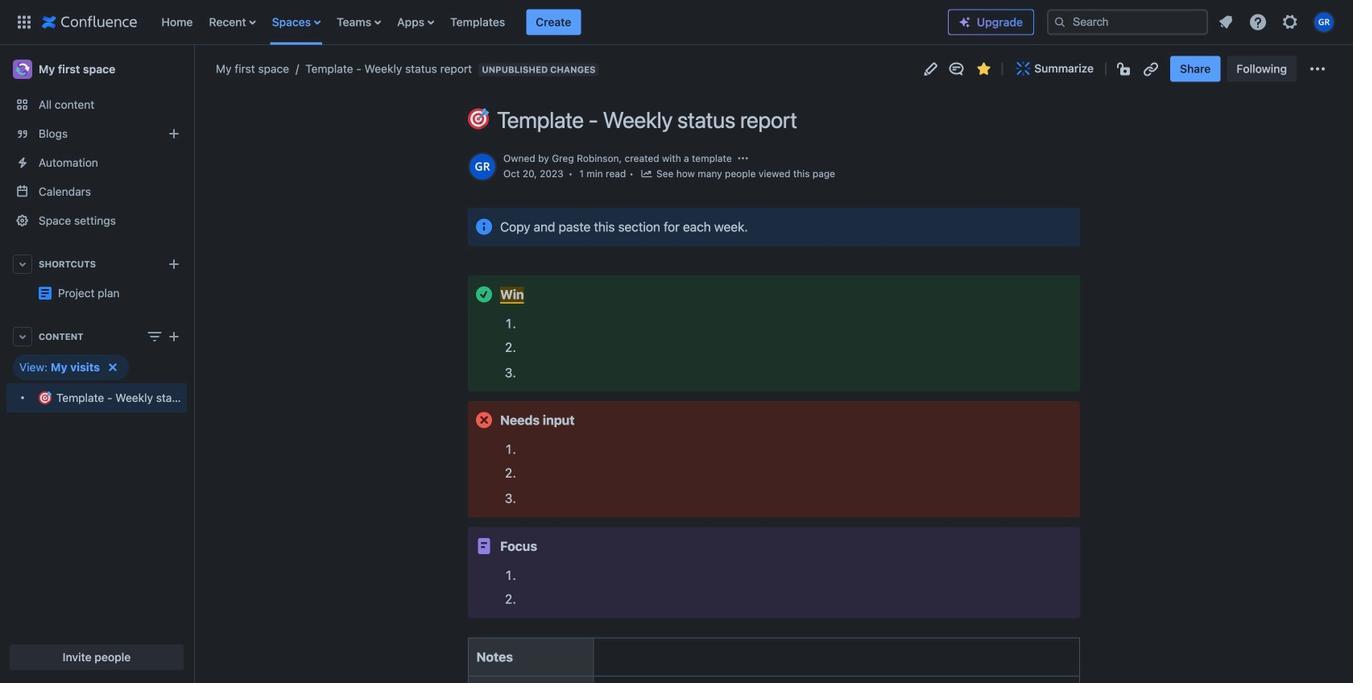 Task type: describe. For each thing, give the bounding box(es) containing it.
global element
[[10, 0, 948, 45]]

add shortcut image
[[164, 255, 184, 274]]

panel success image
[[475, 285, 494, 304]]

help icon image
[[1249, 12, 1268, 32]]

list item inside global element
[[526, 9, 581, 35]]

no restrictions image
[[1116, 59, 1135, 79]]

Search field
[[1047, 9, 1209, 35]]

copy image
[[467, 276, 486, 296]]

settings icon image
[[1281, 12, 1300, 32]]

more information about greg robinson image
[[468, 152, 497, 181]]

search image
[[1054, 16, 1067, 29]]

list for appswitcher icon
[[153, 0, 948, 45]]

space element
[[0, 45, 193, 683]]

template - project plan image
[[39, 287, 52, 300]]

panel note image
[[475, 537, 494, 556]]

notification icon image
[[1217, 12, 1236, 32]]

panel info image
[[475, 217, 494, 236]]

appswitcher icon image
[[15, 12, 34, 32]]



Task type: vqa. For each thing, say whether or not it's contained in the screenshot.
the bottom Unstar Meeting notes icon
no



Task type: locate. For each thing, give the bounding box(es) containing it.
None search field
[[1047, 9, 1209, 35]]

list for premium image
[[1212, 8, 1344, 37]]

change view image
[[145, 327, 164, 346]]

1 horizontal spatial list
[[1212, 8, 1344, 37]]

0 horizontal spatial list
[[153, 0, 948, 45]]

clear view image
[[103, 358, 122, 377]]

unstar image
[[974, 59, 994, 79]]

edit this page image
[[921, 59, 941, 79]]

collapse sidebar image
[[176, 53, 211, 85]]

premium image
[[959, 16, 972, 29]]

banner
[[0, 0, 1354, 45]]

copy link image
[[1142, 59, 1161, 79]]

create a page image
[[164, 327, 184, 346]]

:dart: image
[[468, 108, 489, 129]]

manage page ownership image
[[737, 152, 750, 165]]

region
[[6, 355, 187, 413]]

region inside space element
[[6, 355, 187, 413]]

more actions image
[[1308, 59, 1328, 79]]

:dart: image
[[468, 108, 489, 129], [39, 392, 52, 404], [39, 392, 52, 404]]

list
[[153, 0, 948, 45], [1212, 8, 1344, 37]]

panel error image
[[475, 411, 494, 430]]

create a blog image
[[164, 124, 184, 143]]

list item
[[526, 9, 581, 35]]

confluence image
[[42, 12, 137, 32], [42, 12, 137, 32]]



